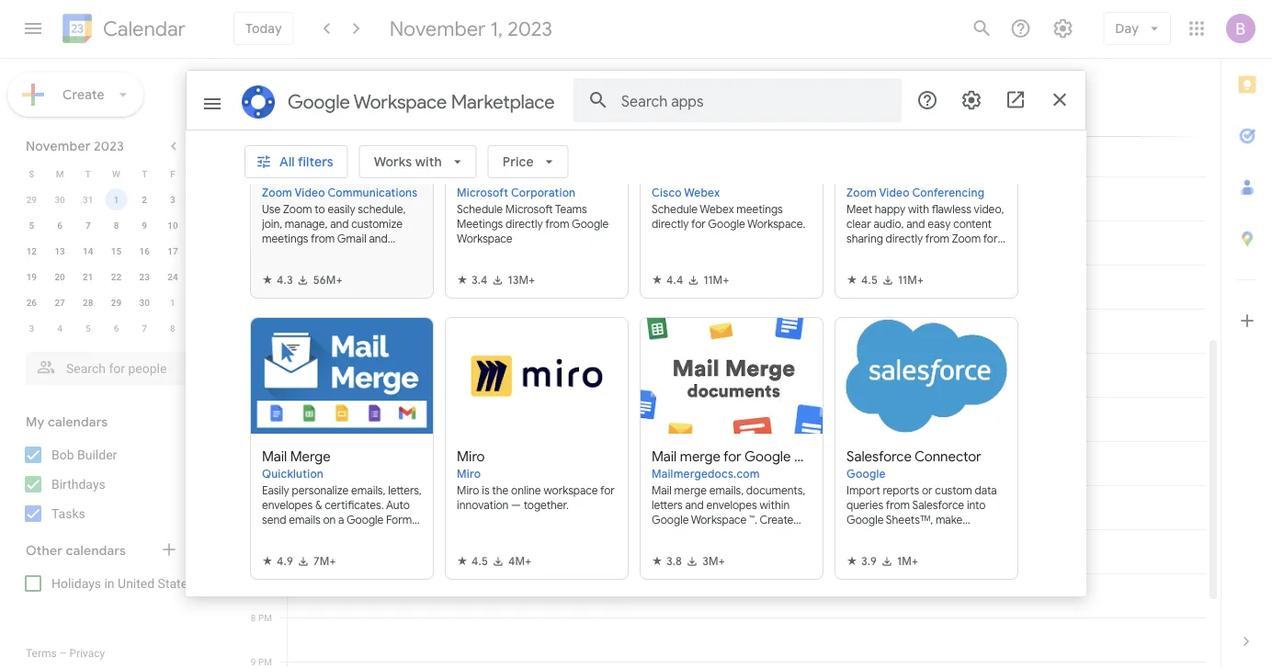 Task type: locate. For each thing, give the bounding box(es) containing it.
bob
[[51, 447, 74, 462]]

1 t from the left
[[85, 168, 91, 179]]

t
[[85, 168, 91, 179], [142, 168, 147, 179]]

13
[[55, 245, 65, 256]]

0 vertical spatial 6
[[57, 220, 62, 231]]

8 pm
[[251, 612, 272, 623]]

row group
[[17, 187, 215, 341]]

calendar element
[[59, 10, 186, 51]]

row up the "december 6" element
[[17, 290, 215, 315]]

12
[[26, 245, 37, 256], [246, 259, 256, 270]]

2 vertical spatial 3
[[251, 392, 256, 403]]

1 vertical spatial november
[[26, 138, 91, 154]]

1 vertical spatial 3
[[29, 323, 34, 334]]

0 vertical spatial november
[[389, 16, 486, 41]]

6 pm from the top
[[258, 524, 272, 535]]

30 down the 23
[[139, 297, 150, 308]]

1 down w
[[114, 194, 119, 205]]

1 horizontal spatial 12
[[246, 259, 256, 270]]

None search field
[[0, 345, 228, 385]]

calendars for my calendars
[[48, 414, 108, 430]]

pm up "9 pm"
[[258, 612, 272, 623]]

pm for 2 pm
[[258, 347, 272, 358]]

1 horizontal spatial 30
[[139, 297, 150, 308]]

november left 1,
[[389, 16, 486, 41]]

9 pm
[[251, 656, 272, 667]]

30 for 30 element
[[139, 297, 150, 308]]

2 t from the left
[[142, 168, 147, 179]]

1 vertical spatial 7
[[142, 323, 147, 334]]

december 1 element
[[162, 291, 184, 313]]

birthdays
[[51, 477, 105, 492]]

10 element
[[162, 214, 184, 236]]

row down "29" element on the left top of page
[[17, 315, 215, 341]]

grid
[[235, 59, 1221, 668]]

0 vertical spatial 8
[[114, 220, 119, 231]]

tasks
[[51, 506, 85, 521]]

6 for 6 pm
[[251, 524, 256, 535]]

24
[[167, 271, 178, 282]]

21 element
[[77, 266, 99, 288]]

30 inside 30 element
[[139, 297, 150, 308]]

row up october 31 element
[[17, 161, 215, 187]]

7 row from the top
[[17, 315, 215, 341]]

0 horizontal spatial november
[[26, 138, 91, 154]]

1 vertical spatial 8
[[170, 323, 175, 334]]

pm down 5 pm
[[258, 524, 272, 535]]

3 for 3 pm
[[251, 392, 256, 403]]

0 vertical spatial 9
[[251, 127, 256, 138]]

1
[[114, 194, 119, 205], [170, 297, 175, 308]]

1 vertical spatial am
[[258, 171, 272, 182]]

bob builder
[[51, 447, 117, 462]]

november up 'm'
[[26, 138, 91, 154]]

0 vertical spatial 29
[[26, 194, 37, 205]]

2
[[142, 194, 147, 205], [251, 347, 256, 358]]

30 inside october 30 element
[[55, 194, 65, 205]]

9
[[251, 127, 256, 138], [142, 220, 147, 231], [251, 656, 256, 667]]

6 pm
[[251, 524, 272, 535]]

november for november 1, 2023
[[389, 16, 486, 41]]

7 pm from the top
[[258, 568, 272, 579]]

2 up 3 pm
[[251, 347, 256, 358]]

t up october 31 element
[[85, 168, 91, 179]]

s
[[29, 168, 34, 179]]

2 horizontal spatial 8
[[251, 612, 256, 623]]

9 inside row
[[142, 220, 147, 231]]

1 vertical spatial 4
[[251, 436, 256, 447]]

1 vertical spatial 2
[[251, 347, 256, 358]]

0 horizontal spatial 30
[[55, 194, 65, 205]]

row containing 12
[[17, 238, 215, 264]]

17 element
[[162, 240, 184, 262]]

5 down 28 element
[[85, 323, 91, 334]]

1 horizontal spatial 6
[[114, 323, 119, 334]]

6 down "29" element on the left top of page
[[114, 323, 119, 334]]

1 horizontal spatial t
[[142, 168, 147, 179]]

2 horizontal spatial 6
[[251, 524, 256, 535]]

november
[[389, 16, 486, 41], [26, 138, 91, 154]]

2 right 1 "cell"
[[142, 194, 147, 205]]

calendars for other calendars
[[66, 542, 126, 559]]

0 vertical spatial 2023
[[507, 16, 552, 41]]

4 up 5 pm
[[251, 436, 256, 447]]

3 down 26 element
[[29, 323, 34, 334]]

2 inside grid
[[142, 194, 147, 205]]

1 vertical spatial 9
[[142, 220, 147, 231]]

2 horizontal spatial 3
[[251, 392, 256, 403]]

2 vertical spatial am
[[258, 215, 272, 226]]

0 horizontal spatial 1
[[114, 194, 119, 205]]

pm for 8 pm
[[258, 612, 272, 623]]

2 am from the top
[[258, 171, 272, 182]]

1 horizontal spatial 5
[[85, 323, 91, 334]]

pm for 4 pm
[[258, 436, 272, 447]]

0 vertical spatial 12
[[26, 245, 37, 256]]

am
[[258, 127, 272, 138], [258, 171, 272, 182], [258, 215, 272, 226]]

8
[[114, 220, 119, 231], [170, 323, 175, 334], [251, 612, 256, 623]]

0 vertical spatial 5
[[29, 220, 34, 231]]

2023 up w
[[94, 138, 124, 154]]

tab list
[[1221, 59, 1272, 616]]

12 down 11
[[246, 259, 256, 270]]

16 element
[[133, 240, 156, 262]]

7 down 6 pm at the bottom
[[251, 568, 256, 579]]

pm up 8 pm
[[258, 568, 272, 579]]

30 down 'm'
[[55, 194, 65, 205]]

12 element
[[21, 240, 43, 262]]

1 inside "cell"
[[114, 194, 119, 205]]

0 horizontal spatial 7
[[85, 220, 91, 231]]

5 row from the top
[[17, 264, 215, 290]]

3 am from the top
[[258, 215, 272, 226]]

november for november 2023
[[26, 138, 91, 154]]

5 up 6 pm at the bottom
[[251, 480, 256, 491]]

0 vertical spatial 1
[[114, 194, 119, 205]]

1 row from the top
[[17, 161, 215, 187]]

row containing 29
[[17, 187, 215, 212]]

today
[[245, 20, 282, 37]]

1 vertical spatial 12
[[246, 259, 256, 270]]

2 vertical spatial 9
[[251, 656, 256, 667]]

row
[[17, 161, 215, 187], [17, 187, 215, 212], [17, 212, 215, 238], [17, 238, 215, 264], [17, 264, 215, 290], [17, 290, 215, 315], [17, 315, 215, 341]]

4
[[57, 323, 62, 334], [251, 436, 256, 447]]

builder
[[77, 447, 117, 462]]

0 horizontal spatial 29
[[26, 194, 37, 205]]

holidays in united states
[[51, 576, 194, 591]]

calendars
[[48, 414, 108, 430], [66, 542, 126, 559]]

row down 15 element
[[17, 264, 215, 290]]

t left f
[[142, 168, 147, 179]]

2 pm from the top
[[258, 347, 272, 358]]

7 down october 31 element
[[85, 220, 91, 231]]

row containing 26
[[17, 290, 215, 315]]

19
[[26, 271, 37, 282]]

29
[[26, 194, 37, 205], [111, 297, 121, 308]]

pm for 6 pm
[[258, 524, 272, 535]]

2 vertical spatial 8
[[251, 612, 256, 623]]

0 vertical spatial 2
[[142, 194, 147, 205]]

14
[[83, 245, 93, 256]]

9 for 9 am
[[251, 127, 256, 138]]

9 am
[[251, 127, 272, 138]]

20 element
[[49, 266, 71, 288]]

row up the 22 element
[[17, 238, 215, 264]]

pm up 5 pm
[[258, 436, 272, 447]]

9 down 8 pm
[[251, 656, 256, 667]]

my calendars
[[26, 414, 108, 430]]

october 31 element
[[77, 188, 99, 210]]

1 down 24 element
[[170, 297, 175, 308]]

0 vertical spatial calendars
[[48, 414, 108, 430]]

1 horizontal spatial 8
[[170, 323, 175, 334]]

4 row from the top
[[17, 238, 215, 264]]

9 pm from the top
[[258, 656, 272, 667]]

2 vertical spatial 6
[[251, 524, 256, 535]]

30 element
[[133, 291, 156, 313]]

29 down 22
[[111, 297, 121, 308]]

4 inside november 2023 grid
[[57, 323, 62, 334]]

december 6 element
[[105, 317, 127, 339]]

5 up 12 element
[[29, 220, 34, 231]]

0 vertical spatial am
[[258, 127, 272, 138]]

10
[[245, 171, 256, 182], [167, 220, 178, 231]]

21
[[83, 271, 93, 282]]

my calendars list
[[4, 440, 228, 528]]

cell
[[187, 187, 215, 212]]

holidays
[[51, 576, 101, 591]]

december 4 element
[[49, 317, 71, 339]]

10 inside row
[[167, 220, 178, 231]]

0 horizontal spatial 4
[[57, 323, 62, 334]]

8 pm from the top
[[258, 612, 272, 623]]

united
[[118, 576, 155, 591]]

3 pm from the top
[[258, 392, 272, 403]]

6 for the "december 6" element
[[114, 323, 119, 334]]

1 horizontal spatial 3
[[170, 194, 175, 205]]

pm up 6 pm at the bottom
[[258, 480, 272, 491]]

0 vertical spatial 30
[[55, 194, 65, 205]]

2 horizontal spatial 7
[[251, 568, 256, 579]]

3
[[170, 194, 175, 205], [29, 323, 34, 334], [251, 392, 256, 403]]

17
[[167, 245, 178, 256]]

0 horizontal spatial 5
[[29, 220, 34, 231]]

calendars up "in"
[[66, 542, 126, 559]]

1 vertical spatial 1
[[170, 297, 175, 308]]

10 up 17
[[167, 220, 178, 231]]

5
[[29, 220, 34, 231], [85, 323, 91, 334], [251, 480, 256, 491]]

terms – privacy
[[26, 647, 105, 660]]

7 for december 7 element
[[142, 323, 147, 334]]

22
[[111, 271, 121, 282]]

12 up the "19"
[[26, 245, 37, 256]]

1 horizontal spatial 2
[[251, 347, 256, 358]]

2023 right 1,
[[507, 16, 552, 41]]

6
[[57, 220, 62, 231], [114, 323, 119, 334], [251, 524, 256, 535]]

5 pm from the top
[[258, 480, 272, 491]]

4 down the 27 element
[[57, 323, 62, 334]]

2023
[[507, 16, 552, 41], [94, 138, 124, 154]]

2 horizontal spatial 5
[[251, 480, 256, 491]]

1 vertical spatial 2023
[[94, 138, 124, 154]]

6 down 5 pm
[[251, 524, 256, 535]]

1 horizontal spatial november
[[389, 16, 486, 41]]

31
[[83, 194, 93, 205]]

3 inside 'grid'
[[251, 392, 256, 403]]

1 horizontal spatial 10
[[245, 171, 256, 182]]

0 horizontal spatial 6
[[57, 220, 62, 231]]

8 up 15 element
[[114, 220, 119, 231]]

4 for 4
[[57, 323, 62, 334]]

0 horizontal spatial t
[[85, 168, 91, 179]]

november 2023 grid
[[17, 161, 215, 341]]

0 horizontal spatial 3
[[29, 323, 34, 334]]

pm down 11 am
[[258, 259, 272, 270]]

december 8 element
[[162, 317, 184, 339]]

3 row from the top
[[17, 212, 215, 238]]

1 pm from the top
[[258, 259, 272, 270]]

10 inside 'grid'
[[245, 171, 256, 182]]

0 horizontal spatial 12
[[26, 245, 37, 256]]

terms
[[26, 647, 57, 660]]

0 vertical spatial 10
[[245, 171, 256, 182]]

2 for 2
[[142, 194, 147, 205]]

1 horizontal spatial 2023
[[507, 16, 552, 41]]

2 row from the top
[[17, 187, 215, 212]]

29 element
[[105, 291, 127, 313]]

am down 9 am
[[258, 171, 272, 182]]

1 horizontal spatial 4
[[251, 436, 256, 447]]

12 inside november 2023 grid
[[26, 245, 37, 256]]

0 horizontal spatial 10
[[167, 220, 178, 231]]

0 horizontal spatial 2
[[142, 194, 147, 205]]

8 down 7 pm
[[251, 612, 256, 623]]

1 vertical spatial 6
[[114, 323, 119, 334]]

pm down 8 pm
[[258, 656, 272, 667]]

2 vertical spatial 5
[[251, 480, 256, 491]]

26
[[26, 297, 37, 308]]

27 element
[[49, 291, 71, 313]]

today button
[[233, 12, 294, 45]]

30
[[55, 194, 65, 205], [139, 297, 150, 308]]

3 down 2 pm at bottom
[[251, 392, 256, 403]]

7
[[85, 220, 91, 231], [142, 323, 147, 334], [251, 568, 256, 579]]

pm
[[258, 259, 272, 270], [258, 347, 272, 358], [258, 392, 272, 403], [258, 436, 272, 447], [258, 480, 272, 491], [258, 524, 272, 535], [258, 568, 272, 579], [258, 612, 272, 623], [258, 656, 272, 667]]

6 down october 30 element
[[57, 220, 62, 231]]

19 element
[[21, 266, 43, 288]]

am for 9 am
[[258, 127, 272, 138]]

10 up 11
[[245, 171, 256, 182]]

29 down s
[[26, 194, 37, 205]]

1 vertical spatial 29
[[111, 297, 121, 308]]

2 for 2 pm
[[251, 347, 256, 358]]

calendars up bob builder
[[48, 414, 108, 430]]

11 am
[[245, 215, 272, 226]]

1,
[[490, 16, 503, 41]]

1 vertical spatial 5
[[85, 323, 91, 334]]

1 vertical spatial calendars
[[66, 542, 126, 559]]

9 left 07
[[251, 127, 256, 138]]

column header
[[287, 59, 1206, 136]]

15 element
[[105, 240, 127, 262]]

am up 10 am
[[258, 127, 272, 138]]

9 up 16 element
[[142, 220, 147, 231]]

row down w
[[17, 187, 215, 212]]

6 row from the top
[[17, 290, 215, 315]]

row up 15 element
[[17, 212, 215, 238]]

1 am from the top
[[258, 127, 272, 138]]

1 horizontal spatial 29
[[111, 297, 121, 308]]

1 horizontal spatial 1
[[170, 297, 175, 308]]

11
[[245, 215, 256, 226]]

other calendars
[[26, 542, 126, 559]]

2 pm
[[251, 347, 272, 358]]

7 down 30 element
[[142, 323, 147, 334]]

pm down 2 pm at bottom
[[258, 392, 272, 403]]

8 for the december 8 element
[[170, 323, 175, 334]]

1 horizontal spatial 7
[[142, 323, 147, 334]]

8 down december 1 "element"
[[170, 323, 175, 334]]

4 pm from the top
[[258, 436, 272, 447]]

9 for 9
[[142, 220, 147, 231]]

27
[[55, 297, 65, 308]]

row containing 3
[[17, 315, 215, 341]]

16
[[139, 245, 150, 256]]

2 vertical spatial 7
[[251, 568, 256, 579]]

am right 11
[[258, 215, 272, 226]]

1 vertical spatial 30
[[139, 297, 150, 308]]

3 up 10 element
[[170, 194, 175, 205]]

other
[[26, 542, 63, 559]]

29 for "29" element on the left top of page
[[111, 297, 121, 308]]

gmt-
[[241, 121, 262, 132]]

0 vertical spatial 4
[[57, 323, 62, 334]]

1 vertical spatial 10
[[167, 220, 178, 231]]

pm up 3 pm
[[258, 347, 272, 358]]



Task type: vqa. For each thing, say whether or not it's contained in the screenshot.
the 9 within the THE NOVEMBER 9 element
no



Task type: describe. For each thing, give the bounding box(es) containing it.
12 for 12 pm
[[246, 259, 256, 270]]

pm for 12 pm
[[258, 259, 272, 270]]

24 element
[[162, 266, 184, 288]]

saturday column header
[[187, 161, 215, 187]]

states
[[158, 576, 194, 591]]

22 element
[[105, 266, 127, 288]]

07
[[262, 121, 272, 132]]

0 horizontal spatial 2023
[[94, 138, 124, 154]]

26 element
[[21, 291, 43, 313]]

5 for december 5 element
[[85, 323, 91, 334]]

row containing 19
[[17, 264, 215, 290]]

0 vertical spatial 3
[[170, 194, 175, 205]]

5 for 5 pm
[[251, 480, 256, 491]]

column header inside 'grid'
[[287, 59, 1206, 136]]

december 7 element
[[133, 317, 156, 339]]

privacy
[[69, 647, 105, 660]]

10 am
[[245, 171, 272, 182]]

october 29 element
[[21, 188, 43, 210]]

support image
[[1009, 17, 1031, 40]]

8 for 8 pm
[[251, 612, 256, 623]]

calendar
[[103, 16, 186, 42]]

december 5 element
[[77, 317, 99, 339]]

november 2023
[[26, 138, 124, 154]]

pm for 9 pm
[[258, 656, 272, 667]]

f
[[170, 168, 175, 179]]

28
[[83, 297, 93, 308]]

am for 11 am
[[258, 215, 272, 226]]

pm for 3 pm
[[258, 392, 272, 403]]

4 for 4 pm
[[251, 436, 256, 447]]

3 pm
[[251, 392, 272, 403]]

28 element
[[77, 291, 99, 313]]

my calendars button
[[4, 407, 228, 437]]

in
[[104, 576, 115, 591]]

7 for 7 pm
[[251, 568, 256, 579]]

10 for 10
[[167, 220, 178, 231]]

12 for 12
[[26, 245, 37, 256]]

w
[[112, 168, 120, 179]]

20
[[55, 271, 65, 282]]

terms link
[[26, 647, 57, 660]]

23
[[139, 271, 150, 282]]

november 1, 2023
[[389, 16, 552, 41]]

29 for october 29 element
[[26, 194, 37, 205]]

grid containing gmt-07
[[235, 59, 1221, 668]]

0 horizontal spatial 8
[[114, 220, 119, 231]]

pm for 5 pm
[[258, 480, 272, 491]]

december 3 element
[[21, 317, 43, 339]]

am for 10 am
[[258, 171, 272, 182]]

privacy link
[[69, 647, 105, 660]]

12 pm
[[246, 259, 272, 270]]

pm for 7 pm
[[258, 568, 272, 579]]

10 for 10 am
[[245, 171, 256, 182]]

14 element
[[77, 240, 99, 262]]

other calendars button
[[4, 536, 228, 565]]

m
[[56, 168, 64, 179]]

5 pm
[[251, 480, 272, 491]]

1 cell
[[102, 187, 130, 212]]

3 for december 3 element
[[29, 323, 34, 334]]

row containing 5
[[17, 212, 215, 238]]

4 pm
[[251, 436, 272, 447]]

15
[[111, 245, 121, 256]]

9 for 9 pm
[[251, 656, 256, 667]]

0 vertical spatial 7
[[85, 220, 91, 231]]

–
[[59, 647, 67, 660]]

30 for october 30 element
[[55, 194, 65, 205]]

main drawer image
[[22, 17, 44, 40]]

23 element
[[133, 266, 156, 288]]

7 pm
[[251, 568, 272, 579]]

calendar heading
[[99, 16, 186, 42]]

1 inside "element"
[[170, 297, 175, 308]]

13 element
[[49, 240, 71, 262]]

october 30 element
[[49, 188, 71, 210]]

my
[[26, 414, 45, 430]]

cell inside november 2023 grid
[[187, 187, 215, 212]]

row containing s
[[17, 161, 215, 187]]

gmt-07
[[241, 121, 272, 132]]

row group containing 29
[[17, 187, 215, 341]]



